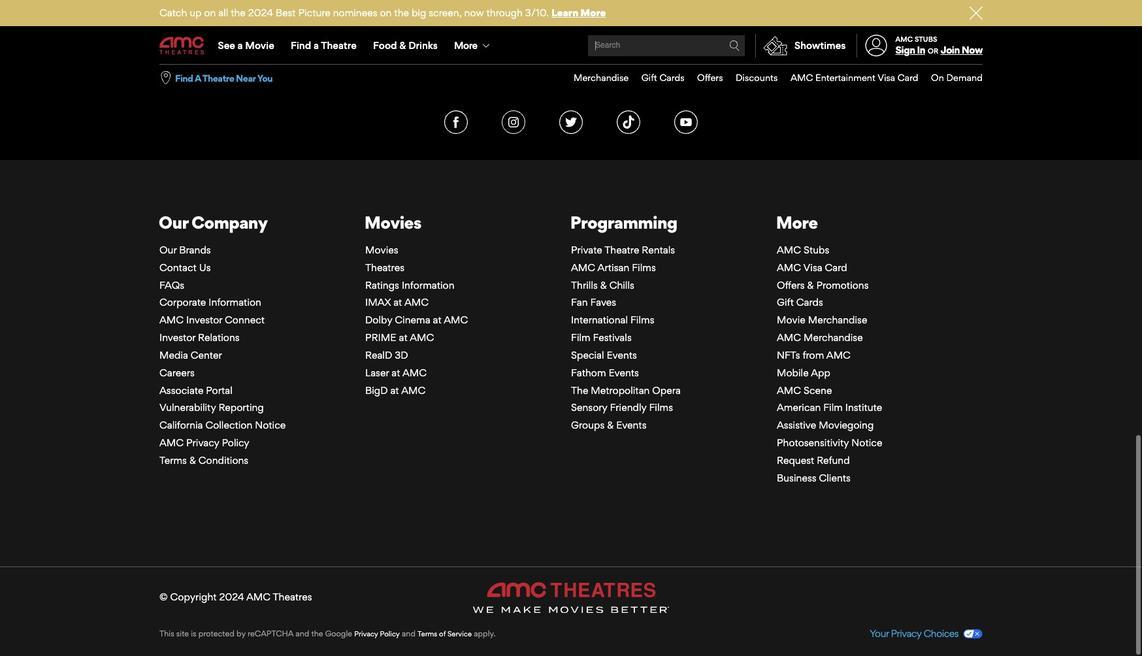 Task type: locate. For each thing, give the bounding box(es) containing it.
international
[[571, 314, 628, 326]]

movies
[[365, 212, 422, 233], [365, 244, 399, 256]]

0 horizontal spatial us
[[199, 261, 211, 274]]

movies up movies link
[[365, 212, 422, 233]]

0 horizontal spatial stubs
[[804, 244, 830, 256]]

fan faves link
[[571, 296, 617, 309]]

site
[[176, 629, 189, 639]]

0 vertical spatial menu
[[159, 27, 983, 64]]

more up leawood,
[[454, 39, 477, 52]]

menu
[[159, 27, 983, 64], [561, 65, 983, 91]]

offers inside "menu"
[[697, 72, 723, 83]]

2 horizontal spatial privacy
[[891, 628, 922, 640]]

all
[[218, 7, 228, 19]]

1 vertical spatial terms
[[418, 630, 437, 639]]

0 vertical spatial offers
[[697, 72, 723, 83]]

& down the amc privacy policy link
[[189, 454, 196, 467]]

1 vertical spatial stubs
[[804, 244, 830, 256]]

1 vertical spatial menu
[[561, 65, 983, 91]]

thrills & chills link
[[571, 279, 635, 291]]

amc up thrills on the top
[[571, 261, 595, 274]]

center down investor relations link
[[191, 349, 222, 361]]

opera
[[653, 384, 681, 396]]

in
[[917, 44, 926, 56]]

on left "all"
[[204, 7, 216, 19]]

1 vertical spatial information
[[402, 279, 455, 291]]

1 horizontal spatial us
[[762, 27, 775, 40]]

photosensitivity notice link
[[777, 437, 883, 449]]

amc down dolby cinema at amc link
[[410, 331, 434, 344]]

theatre up artisan
[[605, 244, 640, 256]]

0 horizontal spatial card
[[825, 261, 848, 274]]

0 vertical spatial notice
[[255, 419, 286, 432]]

amc inside amc theatre support center 11500 ash street leawood, ks 66211
[[458, 27, 485, 40]]

metropolitan
[[591, 384, 650, 396]]

1 on from the left
[[204, 7, 216, 19]]

0 vertical spatial terms
[[159, 454, 187, 467]]

on
[[931, 72, 944, 83]]

gift up movie merchandise link
[[777, 296, 794, 309]]

amc stubs link
[[777, 244, 830, 256]]

1 vertical spatial movies
[[365, 244, 399, 256]]

brands
[[179, 244, 211, 256]]

1 vertical spatial merchandise
[[808, 314, 868, 326]]

amc logo image
[[159, 37, 205, 55], [159, 37, 205, 55]]

amc tiktok image
[[617, 110, 641, 134], [617, 110, 641, 134]]

a right see
[[238, 39, 243, 52]]

2024 left best
[[248, 7, 273, 19]]

0 horizontal spatial a
[[238, 39, 243, 52]]

0 horizontal spatial visa
[[804, 261, 823, 274]]

amc artisan films link
[[571, 261, 656, 274]]

at up bigd at amc link at left
[[392, 367, 400, 379]]

0 vertical spatial films
[[632, 261, 656, 274]]

0 horizontal spatial cards
[[660, 72, 685, 83]]

theatre down the nominees
[[321, 39, 357, 52]]

dolby cinema at amc link
[[365, 314, 468, 326]]

1 horizontal spatial gift cards link
[[777, 296, 823, 309]]

cards down search the amc website text box
[[660, 72, 685, 83]]

amc down 2000
[[791, 72, 813, 83]]

1 horizontal spatial privacy
[[354, 630, 378, 639]]

offers link
[[685, 65, 723, 91]]

cards inside "menu"
[[660, 72, 685, 83]]

film up special
[[571, 331, 591, 344]]

our up our brands link
[[159, 212, 188, 233]]

card up 'promotions' at the right top of page
[[825, 261, 848, 274]]

2024 inside footer
[[219, 591, 244, 604]]

0 vertical spatial our
[[159, 212, 188, 233]]

at
[[394, 296, 402, 309], [433, 314, 442, 326], [399, 331, 408, 344], [392, 367, 400, 379], [391, 384, 399, 396]]

us
[[762, 27, 775, 40], [199, 261, 211, 274]]

262-
[[841, 63, 864, 76]]

2 horizontal spatial more
[[776, 212, 818, 233]]

gift cards link up movie merchandise link
[[777, 296, 823, 309]]

best
[[276, 7, 296, 19]]

notice
[[255, 419, 286, 432], [852, 437, 883, 449]]

the metropolitan opera link
[[571, 384, 681, 396]]

chills
[[610, 279, 635, 291]]

merchandise down movie merchandise link
[[804, 331, 863, 344]]

1 horizontal spatial and
[[402, 629, 416, 639]]

showtimes
[[795, 39, 846, 52]]

ratings
[[365, 279, 399, 291]]

programming
[[570, 212, 678, 233]]

promotions
[[817, 279, 869, 291]]

us right call
[[762, 27, 775, 40]]

notice down the reporting
[[255, 419, 286, 432]]

0 horizontal spatial movie
[[245, 39, 274, 52]]

2 vertical spatial merchandise
[[804, 331, 863, 344]]

1 horizontal spatial center
[[575, 27, 612, 40]]

investor up investor relations link
[[186, 314, 222, 326]]

theatres up recaptcha
[[273, 591, 312, 604]]

center
[[575, 27, 612, 40], [191, 349, 222, 361]]

find inside button
[[175, 72, 193, 83]]

1 horizontal spatial 2024
[[248, 7, 273, 19]]

information inside movies theatres ratings information imax at amc dolby cinema at amc prime at amc reald 3d laser at amc bigd at amc
[[402, 279, 455, 291]]

nfts from amc link
[[777, 349, 851, 361]]

us inside our brands contact us faqs corporate information amc investor connect investor relations media center careers associate portal vulnerability reporting california collection notice amc privacy policy terms & conditions
[[199, 261, 211, 274]]

and right recaptcha
[[296, 629, 309, 639]]

a for movie
[[238, 39, 243, 52]]

stubs up in
[[915, 35, 938, 44]]

0 vertical spatial find
[[291, 39, 311, 52]]

groups
[[571, 419, 605, 432]]

gift down search the amc website text box
[[642, 72, 657, 83]]

& right food at left
[[400, 39, 406, 52]]

0 vertical spatial visa
[[878, 72, 896, 83]]

0 vertical spatial cards
[[660, 72, 685, 83]]

0 horizontal spatial and
[[296, 629, 309, 639]]

movies up theatres link
[[365, 244, 399, 256]]

theatres link
[[365, 261, 405, 274]]

terms down the amc privacy policy link
[[159, 454, 187, 467]]

amc down 'mobile' at the bottom right of page
[[777, 384, 801, 396]]

stubs for in
[[915, 35, 938, 44]]

0 horizontal spatial terms
[[159, 454, 187, 467]]

offers left guest
[[697, 72, 723, 83]]

1 horizontal spatial stubs
[[915, 35, 938, 44]]

groups & events link
[[571, 419, 647, 432]]

portal
[[206, 384, 233, 396]]

find left a
[[175, 72, 193, 83]]

at down laser at amc link
[[391, 384, 399, 396]]

menu down 213-
[[561, 65, 983, 91]]

our up contact us link
[[159, 244, 177, 256]]

1 and from the left
[[296, 629, 309, 639]]

gift inside amc stubs amc visa card offers & promotions gift cards movie merchandise amc merchandise nfts from amc mobile app amc scene american film institute assistive moviegoing photosensitivity notice request refund business clients
[[777, 296, 794, 309]]

corporate
[[159, 296, 206, 309]]

0 horizontal spatial privacy
[[186, 437, 219, 449]]

demand
[[947, 72, 983, 83]]

1 horizontal spatial find
[[291, 39, 311, 52]]

our
[[159, 212, 188, 233], [159, 244, 177, 256]]

movie inside "menu"
[[245, 39, 274, 52]]

on right the nominees
[[380, 7, 392, 19]]

at right cinema
[[433, 314, 442, 326]]

visa inside "menu"
[[878, 72, 896, 83]]

stubs inside amc stubs amc visa card offers & promotions gift cards movie merchandise amc merchandise nfts from amc mobile app amc scene american film institute assistive moviegoing photosensitivity notice request refund business clients
[[804, 244, 830, 256]]

1 vertical spatial us
[[199, 261, 211, 274]]

request
[[777, 454, 815, 467]]

2 horizontal spatial the
[[394, 7, 409, 19]]

privacy right your
[[891, 628, 922, 640]]

0 vertical spatial stubs
[[915, 35, 938, 44]]

merchandise up amc merchandise "link"
[[808, 314, 868, 326]]

amc up app
[[827, 349, 851, 361]]

0 vertical spatial film
[[571, 331, 591, 344]]

& up faves on the right of the page
[[600, 279, 607, 291]]

amc privacy policy link
[[159, 437, 249, 449]]

events down friendly
[[616, 419, 647, 432]]

theatre inside find a theatre near you button
[[202, 72, 234, 83]]

terms left of
[[418, 630, 437, 639]]

policy down collection
[[222, 437, 249, 449]]

film up assistive moviegoing 'link' on the right bottom
[[824, 402, 843, 414]]

0 vertical spatial gift
[[642, 72, 657, 83]]

films up festivals
[[631, 314, 655, 326]]

discounts
[[736, 72, 778, 83]]

policy right google
[[380, 630, 400, 639]]

join now button
[[941, 44, 983, 56]]

1 vertical spatial gift
[[777, 296, 794, 309]]

movie up amc merchandise "link"
[[777, 314, 806, 326]]

contact us link
[[159, 261, 211, 274]]

1 vertical spatial cards
[[797, 296, 823, 309]]

0 horizontal spatial gift cards link
[[629, 65, 685, 91]]

investor up media
[[159, 331, 196, 344]]

theatre up ash at the left top
[[487, 27, 528, 40]]

center down learn more link
[[575, 27, 612, 40]]

1 a from the left
[[238, 39, 243, 52]]

offers & promotions link
[[777, 279, 869, 291]]

privacy right google
[[354, 630, 378, 639]]

1 horizontal spatial offers
[[777, 279, 805, 291]]

artisan
[[598, 261, 630, 274]]

us inside call us (913) 213-2000 guest services: 877-262-4450
[[762, 27, 775, 40]]

1 vertical spatial 2024
[[219, 591, 244, 604]]

the right "all"
[[231, 7, 246, 19]]

0 vertical spatial theatres
[[365, 261, 405, 274]]

service
[[448, 630, 472, 639]]

1 vertical spatial our
[[159, 244, 177, 256]]

amc stubs sign in or join now
[[896, 35, 983, 56]]

1 horizontal spatial cards
[[797, 296, 823, 309]]

footer containing our company
[[0, 84, 1143, 656]]

0 horizontal spatial notice
[[255, 419, 286, 432]]

business
[[777, 472, 817, 484]]

1 vertical spatial policy
[[380, 630, 400, 639]]

movie up you
[[245, 39, 274, 52]]

1 horizontal spatial policy
[[380, 630, 400, 639]]

a down picture on the top of page
[[314, 39, 319, 52]]

0 horizontal spatial the
[[231, 7, 246, 19]]

theatre inside amc theatre support center 11500 ash street leawood, ks 66211
[[487, 27, 528, 40]]

cinema
[[395, 314, 430, 326]]

1 horizontal spatial movie
[[777, 314, 806, 326]]

0 vertical spatial movies
[[365, 212, 422, 233]]

1 vertical spatial offers
[[777, 279, 805, 291]]

0 vertical spatial contact
[[158, 19, 263, 54]]

catch up on all the 2024 best picture nominees on the big screen, now through 3/10. learn more
[[159, 7, 606, 19]]

scene
[[804, 384, 832, 396]]

amc down 3d
[[403, 367, 427, 379]]

and right "privacy policy" "link"
[[402, 629, 416, 639]]

find inside "menu"
[[291, 39, 311, 52]]

theatre
[[487, 27, 528, 40], [321, 39, 357, 52], [202, 72, 234, 83], [605, 244, 640, 256]]

1 horizontal spatial card
[[898, 72, 919, 83]]

dolby
[[365, 314, 392, 326]]

card inside amc entertainment visa card link
[[898, 72, 919, 83]]

the left big
[[394, 7, 409, 19]]

the left google
[[311, 629, 323, 639]]

0 vertical spatial us
[[762, 27, 775, 40]]

app
[[811, 367, 831, 379]]

0 horizontal spatial center
[[191, 349, 222, 361]]

1 vertical spatial center
[[191, 349, 222, 361]]

1 vertical spatial notice
[[852, 437, 883, 449]]

amc up sign
[[896, 35, 913, 44]]

1 vertical spatial more
[[454, 39, 477, 52]]

visa
[[878, 72, 896, 83], [804, 261, 823, 274]]

our inside our brands contact us faqs corporate information amc investor connect investor relations media center careers associate portal vulnerability reporting california collection notice amc privacy policy terms & conditions
[[159, 244, 177, 256]]

& inside "menu"
[[400, 39, 406, 52]]

0 vertical spatial gift cards link
[[629, 65, 685, 91]]

fathom events link
[[571, 367, 639, 379]]

theatre right a
[[202, 72, 234, 83]]

films down the rentals
[[632, 261, 656, 274]]

more right learn
[[581, 7, 606, 19]]

notice down moviegoing
[[852, 437, 883, 449]]

footer
[[0, 84, 1143, 656]]

1 horizontal spatial on
[[380, 7, 392, 19]]

special events link
[[571, 349, 637, 361]]

events up the metropolitan opera link
[[609, 367, 639, 379]]

stubs inside amc stubs sign in or join now
[[915, 35, 938, 44]]

amc down laser at amc link
[[401, 384, 426, 396]]

search the AMC website text field
[[593, 41, 729, 51]]

cards up movie merchandise link
[[797, 296, 823, 309]]

reald
[[365, 349, 392, 361]]

find down picture on the top of page
[[291, 39, 311, 52]]

more up amc stubs link
[[776, 212, 818, 233]]

policy inside our brands contact us faqs corporate information amc investor connect investor relations media center careers associate portal vulnerability reporting california collection notice amc privacy policy terms & conditions
[[222, 437, 249, 449]]

2024 up by
[[219, 591, 244, 604]]

& down amc visa card link
[[807, 279, 814, 291]]

food & drinks
[[373, 39, 438, 52]]

1 vertical spatial find
[[175, 72, 193, 83]]

international films link
[[571, 314, 655, 326]]

investor
[[186, 314, 222, 326], [159, 331, 196, 344]]

visa down user profile image
[[878, 72, 896, 83]]

1 horizontal spatial notice
[[852, 437, 883, 449]]

food & drinks link
[[365, 27, 446, 64]]

privacy
[[186, 437, 219, 449], [891, 628, 922, 640], [354, 630, 378, 639]]

merchandise up amc twitter icon
[[574, 72, 629, 83]]

66211
[[525, 63, 553, 76]]

0 horizontal spatial find
[[175, 72, 193, 83]]

1 vertical spatial visa
[[804, 261, 823, 274]]

see
[[218, 39, 235, 52]]

movies for movies
[[365, 212, 422, 233]]

card down the sign in button
[[898, 72, 919, 83]]

2 vertical spatial films
[[649, 402, 673, 414]]

films down opera
[[649, 402, 673, 414]]

us down brands
[[199, 261, 211, 274]]

stubs up amc visa card link
[[804, 244, 830, 256]]

movies inside movies theatres ratings information imax at amc dolby cinema at amc prime at amc reald 3d laser at amc bigd at amc
[[365, 244, 399, 256]]

1 horizontal spatial visa
[[878, 72, 896, 83]]

amc instagram image
[[502, 110, 525, 134], [502, 110, 525, 134]]

a
[[195, 72, 201, 83]]

1 horizontal spatial a
[[314, 39, 319, 52]]

gift cards link down search the amc website text box
[[629, 65, 685, 91]]

policy inside the this site is protected by recaptcha and the google privacy policy and terms of service apply.
[[380, 630, 400, 639]]

sensory
[[571, 402, 608, 414]]

call us (913) 213-2000 guest services: 877-262-4450
[[739, 27, 892, 76]]

1 vertical spatial theatres
[[273, 591, 312, 604]]

request refund link
[[777, 454, 850, 467]]

1 vertical spatial investor
[[159, 331, 196, 344]]

1 horizontal spatial film
[[824, 402, 843, 414]]

street
[[512, 45, 542, 58]]

submit search icon image
[[729, 41, 740, 51]]

amc up 11500 on the left of page
[[458, 27, 485, 40]]

1 horizontal spatial terms
[[418, 630, 437, 639]]

menu containing more
[[159, 27, 983, 64]]

amc theatres image
[[473, 582, 670, 616], [473, 582, 670, 613]]

1 horizontal spatial more
[[581, 7, 606, 19]]

2 vertical spatial more
[[776, 212, 818, 233]]

find a theatre near you
[[175, 72, 273, 83]]

picture
[[298, 7, 331, 19]]

visa down amc stubs link
[[804, 261, 823, 274]]

1 vertical spatial film
[[824, 402, 843, 414]]

careers
[[159, 367, 195, 379]]

your
[[870, 628, 889, 640]]

0 vertical spatial policy
[[222, 437, 249, 449]]

amc inside private theatre rentals amc artisan films thrills & chills fan faves international films film festivals special events fathom events the metropolitan opera sensory friendly films groups & events
[[571, 261, 595, 274]]

1 horizontal spatial gift
[[777, 296, 794, 309]]

terms inside the this site is protected by recaptcha and the google privacy policy and terms of service apply.
[[418, 630, 437, 639]]

0 horizontal spatial gift
[[642, 72, 657, 83]]

0 horizontal spatial more
[[454, 39, 477, 52]]

this site is protected by recaptcha and the google privacy policy and terms of service apply.
[[159, 629, 496, 639]]

california
[[159, 419, 203, 432]]

menu down learn
[[159, 27, 983, 64]]

faqs link
[[159, 279, 184, 291]]

at right imax
[[394, 296, 402, 309]]

ash
[[491, 45, 510, 58]]

offers down amc visa card link
[[777, 279, 805, 291]]

near
[[236, 72, 256, 83]]

0 vertical spatial center
[[575, 27, 612, 40]]

0 vertical spatial card
[[898, 72, 919, 83]]

theatres up ratings
[[365, 261, 405, 274]]

california collection notice link
[[159, 419, 286, 432]]

1 vertical spatial films
[[631, 314, 655, 326]]

0 horizontal spatial policy
[[222, 437, 249, 449]]

0 horizontal spatial offers
[[697, 72, 723, 83]]

mobile app link
[[777, 367, 831, 379]]

1 vertical spatial movie
[[777, 314, 806, 326]]

2 a from the left
[[314, 39, 319, 52]]

0 horizontal spatial film
[[571, 331, 591, 344]]

events down festivals
[[607, 349, 637, 361]]

amc facebook image
[[444, 110, 468, 134]]

privacy up terms & conditions link
[[186, 437, 219, 449]]

find for find a theatre
[[291, 39, 311, 52]]

theatre inside find a theatre link
[[321, 39, 357, 52]]

& inside amc stubs amc visa card offers & promotions gift cards movie merchandise amc merchandise nfts from amc mobile app amc scene american film institute assistive moviegoing photosensitivity notice request refund business clients
[[807, 279, 814, 291]]



Task type: describe. For each thing, give the bounding box(es) containing it.
movies for movies theatres ratings information imax at amc dolby cinema at amc prime at amc reald 3d laser at amc bigd at amc
[[365, 244, 399, 256]]

3d
[[395, 349, 408, 361]]

gift inside "menu"
[[642, 72, 657, 83]]

amc theatre support center 11500 ash street leawood, ks 66211
[[458, 27, 612, 76]]

choices
[[924, 628, 959, 640]]

company
[[191, 212, 268, 233]]

0 vertical spatial merchandise
[[574, 72, 629, 83]]

on demand link
[[919, 65, 983, 91]]

our for our brands contact us faqs corporate information amc investor connect investor relations media center careers associate portal vulnerability reporting california collection notice amc privacy policy terms & conditions
[[159, 244, 177, 256]]

corporate information link
[[159, 296, 261, 309]]

terms inside our brands contact us faqs corporate information amc investor connect investor relations media center careers associate portal vulnerability reporting california collection notice amc privacy policy terms & conditions
[[159, 454, 187, 467]]

is
[[191, 629, 196, 639]]

assistive moviegoing link
[[777, 419, 874, 432]]

privacy policy link
[[354, 630, 400, 639]]

& inside our brands contact us faqs corporate information amc investor connect investor relations media center careers associate portal vulnerability reporting california collection notice amc privacy policy terms & conditions
[[189, 454, 196, 467]]

more inside footer
[[776, 212, 818, 233]]

copyright
[[170, 591, 217, 604]]

privacy inside the this site is protected by recaptcha and the google privacy policy and terms of service apply.
[[354, 630, 378, 639]]

drinks
[[409, 39, 438, 52]]

amc up amc visa card link
[[777, 244, 801, 256]]

0 vertical spatial 2024
[[248, 7, 273, 19]]

our brands link
[[159, 244, 211, 256]]

cookie consent banner dialog
[[0, 621, 1143, 656]]

amc right cinema
[[444, 314, 468, 326]]

imax at amc link
[[365, 296, 429, 309]]

terms & conditions link
[[159, 454, 249, 467]]

amc twitter image
[[559, 110, 583, 134]]

american film institute link
[[777, 402, 883, 414]]

information inside our brands contact us faqs corporate information amc investor connect investor relations media center careers associate portal vulnerability reporting california collection notice amc privacy policy terms & conditions
[[209, 296, 261, 309]]

careers link
[[159, 367, 195, 379]]

amc inside amc entertainment visa card link
[[791, 72, 813, 83]]

more inside 'more' button
[[454, 39, 477, 52]]

services:
[[771, 63, 816, 76]]

mobile
[[777, 367, 809, 379]]

see a movie
[[218, 39, 274, 52]]

user profile image
[[858, 35, 895, 57]]

learn more link
[[552, 7, 606, 19]]

media
[[159, 349, 188, 361]]

screen,
[[429, 7, 462, 19]]

find a theatre link
[[283, 27, 365, 64]]

privacy inside our brands contact us faqs corporate information amc investor connect investor relations media center careers associate portal vulnerability reporting california collection notice amc privacy policy terms & conditions
[[186, 437, 219, 449]]

call
[[739, 27, 760, 40]]

friendly
[[610, 402, 647, 414]]

0 vertical spatial events
[[607, 349, 637, 361]]

877-
[[819, 63, 841, 76]]

theatres inside movies theatres ratings information imax at amc dolby cinema at amc prime at amc reald 3d laser at amc bigd at amc
[[365, 261, 405, 274]]

fan
[[571, 296, 588, 309]]

reald 3d link
[[365, 349, 408, 361]]

amc inside amc stubs sign in or join now
[[896, 35, 913, 44]]

2 on from the left
[[380, 7, 392, 19]]

sign in or join amc stubs element
[[857, 27, 983, 64]]

213-
[[767, 45, 788, 58]]

1 vertical spatial events
[[609, 367, 639, 379]]

up
[[190, 7, 202, 19]]

consumer privacy act opt-out icon image
[[963, 630, 983, 639]]

recaptcha
[[248, 629, 294, 639]]

stubs for visa
[[804, 244, 830, 256]]

center inside our brands contact us faqs corporate information amc investor connect investor relations media center careers associate portal vulnerability reporting california collection notice amc privacy policy terms & conditions
[[191, 349, 222, 361]]

amc investor connect link
[[159, 314, 265, 326]]

our company
[[159, 212, 268, 233]]

notice inside our brands contact us faqs corporate information amc investor connect investor relations media center careers associate portal vulnerability reporting california collection notice amc privacy policy terms & conditions
[[255, 419, 286, 432]]

theatre inside private theatre rentals amc artisan films thrills & chills fan faves international films film festivals special events fathom events the metropolitan opera sensory friendly films groups & events
[[605, 244, 640, 256]]

film inside amc stubs amc visa card offers & promotions gift cards movie merchandise amc merchandise nfts from amc mobile app amc scene american film institute assistive moviegoing photosensitivity notice request refund business clients
[[824, 402, 843, 414]]

cards inside amc stubs amc visa card offers & promotions gift cards movie merchandise amc merchandise nfts from amc mobile app amc scene american film institute assistive moviegoing photosensitivity notice request refund business clients
[[797, 296, 823, 309]]

amc up nfts
[[777, 331, 801, 344]]

card inside amc stubs amc visa card offers & promotions gift cards movie merchandise amc merchandise nfts from amc mobile app amc scene american film institute assistive moviegoing photosensitivity notice request refund business clients
[[825, 261, 848, 274]]

american
[[777, 402, 821, 414]]

notice inside amc stubs amc visa card offers & promotions gift cards movie merchandise amc merchandise nfts from amc mobile app amc scene american film institute assistive moviegoing photosensitivity notice request refund business clients
[[852, 437, 883, 449]]

amc merchandise link
[[777, 331, 863, 344]]

2 vertical spatial events
[[616, 419, 647, 432]]

now
[[962, 44, 983, 56]]

faves
[[591, 296, 617, 309]]

by
[[237, 629, 246, 639]]

private theatre rentals link
[[571, 244, 675, 256]]

center inside amc theatre support center 11500 ash street leawood, ks 66211
[[575, 27, 612, 40]]

catch
[[159, 7, 187, 19]]

amc down the california
[[159, 437, 184, 449]]

protected
[[199, 629, 235, 639]]

showtimes image
[[756, 34, 795, 58]]

private
[[571, 244, 603, 256]]

2000
[[788, 45, 817, 58]]

(913)
[[739, 45, 764, 58]]

1 horizontal spatial the
[[311, 629, 323, 639]]

movie merchandise link
[[777, 314, 868, 326]]

sign in button
[[896, 44, 926, 56]]

1 vertical spatial gift cards link
[[777, 296, 823, 309]]

amc facebook image
[[444, 110, 468, 134]]

amc entertainment visa card
[[791, 72, 919, 83]]

now
[[464, 7, 484, 19]]

prime at amc link
[[365, 331, 434, 344]]

amc youtube image
[[675, 110, 698, 134]]

your privacy choices
[[870, 628, 959, 640]]

amc down corporate
[[159, 314, 184, 326]]

& down sensory friendly films 'link'
[[607, 419, 614, 432]]

nfts
[[777, 349, 800, 361]]

0 horizontal spatial theatres
[[273, 591, 312, 604]]

institute
[[846, 402, 883, 414]]

photosensitivity
[[777, 437, 849, 449]]

amc down amc stubs link
[[777, 261, 801, 274]]

amc visa card link
[[777, 261, 848, 274]]

see a movie link
[[210, 27, 283, 64]]

bigd at amc link
[[365, 384, 426, 396]]

movie inside amc stubs amc visa card offers & promotions gift cards movie merchandise amc merchandise nfts from amc mobile app amc scene american film institute assistive moviegoing photosensitivity notice request refund business clients
[[777, 314, 806, 326]]

find for find a theatre near you
[[175, 72, 193, 83]]

amc up dolby cinema at amc link
[[405, 296, 429, 309]]

relations
[[198, 331, 240, 344]]

at up 3d
[[399, 331, 408, 344]]

film festivals link
[[571, 331, 632, 344]]

refund
[[817, 454, 850, 467]]

amc scene link
[[777, 384, 832, 396]]

merchandise link
[[561, 65, 629, 91]]

leawood,
[[458, 63, 506, 76]]

the
[[571, 384, 589, 396]]

guest
[[739, 63, 769, 76]]

0 vertical spatial more
[[581, 7, 606, 19]]

offers inside amc stubs amc visa card offers & promotions gift cards movie merchandise amc merchandise nfts from amc mobile app amc scene american film institute assistive moviegoing photosensitivity notice request refund business clients
[[777, 279, 805, 291]]

film inside private theatre rentals amc artisan films thrills & chills fan faves international films film festivals special events fathom events the metropolitan opera sensory friendly films groups & events
[[571, 331, 591, 344]]

apply.
[[474, 629, 496, 639]]

our for our company
[[159, 212, 188, 233]]

amc up recaptcha
[[246, 591, 271, 604]]

0 vertical spatial information
[[268, 19, 420, 54]]

2 and from the left
[[402, 629, 416, 639]]

movies theatres ratings information imax at amc dolby cinema at amc prime at amc reald 3d laser at amc bigd at amc
[[365, 244, 468, 396]]

special
[[571, 349, 604, 361]]

visa inside amc stubs amc visa card offers & promotions gift cards movie merchandise amc merchandise nfts from amc mobile app amc scene american film institute assistive moviegoing photosensitivity notice request refund business clients
[[804, 261, 823, 274]]

big
[[412, 7, 426, 19]]

amc twitter image
[[559, 110, 583, 134]]

11500
[[458, 45, 488, 58]]

contact inside our brands contact us faqs corporate information amc investor connect investor relations media center careers associate portal vulnerability reporting california collection notice amc privacy policy terms & conditions
[[159, 261, 197, 274]]

amc youtube image
[[675, 110, 698, 134]]

imax
[[365, 296, 391, 309]]

contact information
[[158, 19, 420, 54]]

festivals
[[593, 331, 632, 344]]

0 vertical spatial investor
[[186, 314, 222, 326]]

learn
[[552, 7, 579, 19]]

menu containing merchandise
[[561, 65, 983, 91]]

fathom
[[571, 367, 606, 379]]

prime
[[365, 331, 396, 344]]

a for theatre
[[314, 39, 319, 52]]



Task type: vqa. For each thing, say whether or not it's contained in the screenshot.
AMC Theatres Image
yes



